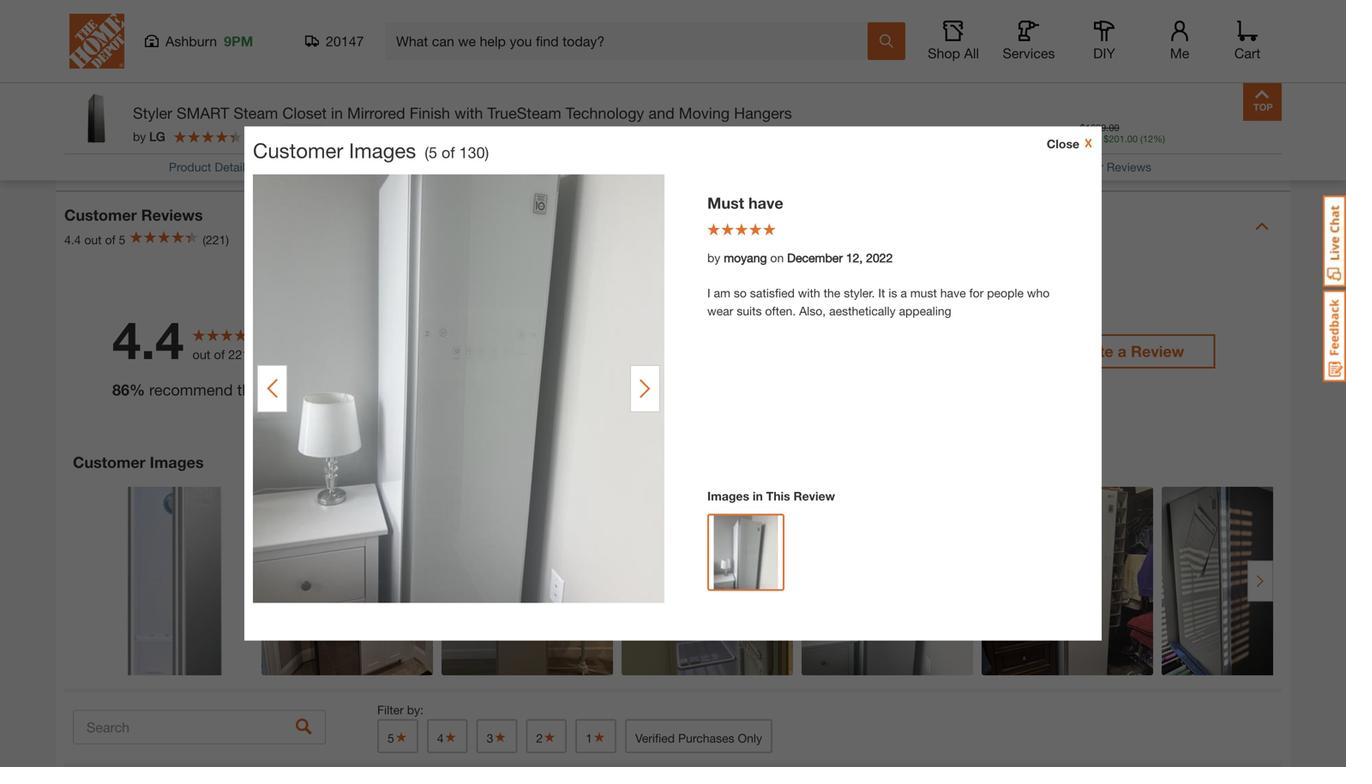 Task type: describe. For each thing, give the bounding box(es) containing it.
0 horizontal spatial 00
[[1065, 125, 1076, 137]]

0 horizontal spatial $
[[1013, 125, 1019, 137]]

130
[[459, 143, 485, 162]]

a inside write a review button
[[1118, 342, 1127, 361]]

ashburn 9pm
[[166, 33, 253, 49]]

cart
[[1235, 45, 1261, 61]]

on
[[771, 251, 784, 265]]

filter
[[377, 703, 404, 717]]

in inside "customer images" main content
[[753, 489, 763, 503]]

how can we improve our product information? provide feedback. link
[[73, 74, 423, 88]]

customer up 4.4 out of 5
[[64, 206, 137, 224]]

(in
[[1202, 0, 1215, 7]]

2 button
[[526, 720, 567, 754]]

)
[[485, 143, 489, 162]]

star icon image for 5
[[393, 282, 410, 298]]

also,
[[799, 304, 826, 318]]

0 horizontal spatial product
[[210, 74, 252, 88]]

must
[[911, 286, 937, 300]]

1 horizontal spatial 00
[[1109, 122, 1120, 133]]

5 button
[[377, 720, 418, 754]]

35
[[934, 313, 949, 329]]

mirrored
[[347, 104, 405, 122]]

star symbol image for 1
[[593, 732, 606, 744]]

1 vertical spatial 221
[[228, 347, 249, 362]]

limited
[[982, 0, 1022, 7]]

customer images ( 5 of 130 )
[[253, 138, 489, 163]]

improve
[[143, 74, 186, 88]]

star icon image for 4
[[393, 312, 410, 329]]

technology
[[566, 104, 644, 122]]

with inside i am so satisfied with the styler. it is a must have for people who wear suits often. also, aesthetically appealing
[[798, 286, 820, 300]]

4 inside 4 button
[[437, 732, 444, 746]]

12,
[[846, 251, 863, 265]]

lg
[[149, 129, 165, 143]]

home
[[1219, 0, 1251, 7]]

( inside $ 1498 00 $ 1699 . 00 save $ 201 . 00 ( 12 %)
[[1141, 133, 1143, 144]]

who
[[1027, 286, 1050, 300]]

of inside customer images ( 5 of 130 )
[[442, 143, 455, 162]]

close link
[[1047, 135, 1093, 153]]

0 vertical spatial 2
[[377, 374, 385, 391]]

152
[[934, 282, 957, 298]]

how
[[73, 74, 98, 88]]

top button
[[1244, 82, 1282, 121]]

0 vertical spatial reviews
[[1107, 160, 1152, 174]]

verified purchases only
[[635, 732, 762, 746]]

save
[[1080, 133, 1101, 144]]

%
[[130, 381, 145, 399]]

1498
[[1019, 122, 1065, 146]]

often.
[[765, 304, 796, 318]]

thumbnail image
[[714, 516, 778, 602]]

20147
[[326, 33, 364, 49]]

shop all
[[928, 45, 979, 61]]

What can we help you find today? search field
[[396, 23, 867, 59]]

diy button
[[1077, 21, 1132, 62]]

86 % recommend this product
[[112, 381, 321, 399]]

( inside customer images ( 5 of 130 )
[[425, 143, 429, 162]]

details
[[215, 160, 251, 174]]

this
[[766, 489, 790, 503]]

star symbol image for 2
[[543, 732, 557, 744]]

can
[[101, 74, 120, 88]]

must have
[[708, 194, 784, 212]]

customer images main content
[[0, 0, 1346, 768]]

1 horizontal spatial out
[[193, 347, 211, 362]]

&
[[143, 136, 154, 154]]

star symbol image for 3
[[493, 732, 507, 744]]

filter by:
[[377, 703, 424, 717]]

closet
[[282, 104, 327, 122]]

customer images
[[73, 453, 204, 472]]

star symbol image for 5
[[394, 732, 408, 744]]

%)
[[1154, 133, 1165, 144]]

for
[[970, 286, 984, 300]]

i
[[708, 286, 711, 300]]

0 horizontal spatial reviews
[[141, 206, 203, 224]]

shop all button
[[926, 21, 981, 62]]

specifications
[[452, 160, 527, 174]]

smart
[[177, 104, 229, 122]]

write a review button
[[1044, 335, 1216, 369]]

steam
[[234, 104, 278, 122]]

review inside write a review button
[[1131, 342, 1185, 361]]

0 vertical spatial with
[[455, 104, 483, 122]]

star icon image for 3
[[393, 343, 410, 360]]

0 vertical spatial 4
[[377, 313, 385, 329]]

by moyang on december 12, 2022
[[708, 251, 893, 265]]

is
[[889, 286, 897, 300]]

how can we improve our product information? provide feedback.
[[73, 74, 423, 88]]

truesteam
[[487, 104, 562, 122]]

it
[[879, 286, 885, 300]]

customer down 86 at the left of the page
[[73, 453, 146, 472]]

4.4 for 4.4
[[112, 309, 184, 370]]

people
[[987, 286, 1024, 300]]

by lg
[[133, 129, 165, 143]]

me button
[[1153, 21, 1208, 62]]

20147 button
[[305, 33, 364, 50]]

star icon image for 2
[[393, 374, 410, 391]]

1 button
[[576, 720, 617, 754]]

wear
[[708, 304, 734, 318]]

1 inside limited warranty 1 year parts and labor (in home service), 10 year smart inverter compressor
[[1076, 0, 1083, 7]]



Task type: locate. For each thing, give the bounding box(es) containing it.
221 button
[[174, 129, 267, 144], [247, 131, 267, 142]]

3 star icon image from the top
[[393, 343, 410, 360]]

moving
[[679, 104, 730, 122]]

1 horizontal spatial images
[[349, 138, 416, 163]]

star symbol image right 2 "button"
[[593, 732, 606, 744]]

and inside limited warranty 1 year parts and labor (in home service), 10 year smart inverter compressor
[[1144, 0, 1165, 7]]

0 horizontal spatial star symbol image
[[394, 732, 408, 744]]

2 vertical spatial of
[[214, 347, 225, 362]]

0 vertical spatial product
[[210, 74, 252, 88]]

inverter
[[1111, 11, 1151, 25]]

by for by lg
[[133, 129, 146, 143]]

( down finish
[[425, 143, 429, 162]]

customer reviews
[[1051, 160, 1152, 174], [64, 206, 203, 224]]

star symbol image left 2 "button"
[[493, 732, 507, 744]]

1 vertical spatial a
[[1118, 342, 1127, 361]]

1 horizontal spatial a
[[1118, 342, 1127, 361]]

diy
[[1094, 45, 1116, 61]]

. right save
[[1107, 122, 1109, 133]]

1 horizontal spatial star symbol image
[[543, 732, 557, 744]]

customer reviews down close icon
[[1051, 160, 1152, 174]]

in left this
[[753, 489, 763, 503]]

$ up close icon
[[1080, 122, 1086, 133]]

$ left the close
[[1013, 125, 1019, 137]]

images for customer images
[[150, 453, 204, 472]]

2 star symbol image from the left
[[493, 732, 507, 744]]

0 vertical spatial 1
[[1076, 0, 1083, 7]]

information?
[[255, 74, 322, 88]]

0 vertical spatial 3
[[377, 344, 385, 360]]

0 vertical spatial 4.4
[[64, 233, 81, 247]]

0 vertical spatial of
[[442, 143, 455, 162]]

0 horizontal spatial a
[[901, 286, 907, 300]]

1 horizontal spatial .
[[1125, 133, 1128, 144]]

0 vertical spatial year
[[1086, 0, 1110, 7]]

a right write
[[1118, 342, 1127, 361]]

customer inside main content
[[253, 138, 343, 163]]

and left moving
[[649, 104, 675, 122]]

images down mirrored
[[349, 138, 416, 163]]

1
[[1076, 0, 1083, 7], [377, 405, 385, 422], [586, 732, 593, 746]]

with up also,
[[798, 286, 820, 300]]

2 horizontal spatial star symbol image
[[593, 732, 606, 744]]

1 horizontal spatial (
[[1141, 133, 1143, 144]]

images left this
[[708, 489, 750, 503]]

$ right save
[[1104, 133, 1109, 144]]

1 vertical spatial product
[[266, 381, 321, 399]]

product right our
[[210, 74, 252, 88]]

00
[[1109, 122, 1120, 133], [1065, 125, 1076, 137], [1128, 133, 1138, 144]]

star symbol image left 1 button
[[543, 732, 557, 744]]

write
[[1075, 342, 1114, 361]]

0 horizontal spatial by
[[133, 129, 146, 143]]

customer down closet
[[253, 138, 343, 163]]

2 horizontal spatial 1
[[1076, 0, 1083, 7]]

all
[[964, 45, 979, 61]]

am
[[714, 286, 731, 300]]

.
[[1107, 122, 1109, 133], [1125, 133, 1128, 144]]

our
[[189, 74, 207, 88]]

feedback.
[[370, 74, 423, 88]]

1 star symbol image from the left
[[444, 732, 458, 744]]

1 horizontal spatial of
[[214, 347, 225, 362]]

0 vertical spatial and
[[1144, 0, 1165, 7]]

a right is
[[901, 286, 907, 300]]

1 horizontal spatial have
[[941, 286, 966, 300]]

reviews down "201"
[[1107, 160, 1152, 174]]

0 horizontal spatial have
[[749, 194, 784, 212]]

services
[[1003, 45, 1055, 61]]

201
[[1109, 133, 1125, 144]]

1 vertical spatial images
[[150, 453, 204, 472]]

review right this
[[794, 489, 835, 503]]

10
[[1032, 11, 1045, 25]]

review inside "customer images" main content
[[794, 489, 835, 503]]

we
[[124, 74, 139, 88]]

1 vertical spatial 4
[[437, 732, 444, 746]]

0 horizontal spatial out
[[84, 233, 102, 247]]

4 button
[[427, 720, 468, 754]]

and right parts
[[1144, 0, 1165, 7]]

5 inside 5 button
[[388, 732, 394, 746]]

1 horizontal spatial in
[[753, 489, 763, 503]]

product details
[[169, 160, 251, 174]]

0 horizontal spatial and
[[649, 104, 675, 122]]

star symbol image inside 4 button
[[444, 732, 458, 744]]

0 vertical spatial out
[[84, 233, 102, 247]]

$ 1498 00 $ 1699 . 00 save $ 201 . 00 ( 12 %)
[[1013, 122, 1165, 146]]

parts
[[1113, 0, 1141, 7]]

1 horizontal spatial 4
[[437, 732, 444, 746]]

3 button
[[476, 720, 517, 754]]

1 horizontal spatial $
[[1080, 122, 1086, 133]]

$
[[1080, 122, 1086, 133], [1013, 125, 1019, 137], [1104, 133, 1109, 144]]

by left 'moyang'
[[708, 251, 721, 265]]

(
[[1141, 133, 1143, 144], [425, 143, 429, 162]]

0 horizontal spatial (
[[425, 143, 429, 162]]

2 horizontal spatial of
[[442, 143, 455, 162]]

close image
[[1080, 136, 1093, 150]]

1 horizontal spatial by
[[708, 251, 721, 265]]

1 vertical spatial out
[[193, 347, 211, 362]]

review right write
[[1131, 342, 1185, 361]]

0 vertical spatial images
[[349, 138, 416, 163]]

shop
[[928, 45, 961, 61]]

2 vertical spatial images
[[708, 489, 750, 503]]

product
[[210, 74, 252, 88], [266, 381, 321, 399]]

styler
[[133, 104, 172, 122]]

1 horizontal spatial year
[[1086, 0, 1110, 7]]

2 vertical spatial 1
[[586, 732, 593, 746]]

1 vertical spatial 3
[[487, 732, 493, 746]]

0 horizontal spatial 4.4
[[64, 233, 81, 247]]

questions
[[64, 136, 139, 154]]

images for customer images ( 5 of 130 )
[[349, 138, 416, 163]]

2 horizontal spatial 00
[[1128, 133, 1138, 144]]

by inside "customer images" main content
[[708, 251, 721, 265]]

1 vertical spatial and
[[649, 104, 675, 122]]

3 star symbol image from the left
[[593, 732, 606, 744]]

questions & answers
[[64, 136, 222, 154]]

provide
[[326, 74, 366, 88]]

the
[[824, 286, 841, 300]]

verified purchases only button
[[625, 720, 773, 754]]

have inside i am so satisfied with the styler. it is a must have for people who wear suits often. also, aesthetically appealing
[[941, 286, 966, 300]]

by left lg on the top of the page
[[133, 129, 146, 143]]

star icon image for 1
[[393, 405, 410, 422]]

this
[[237, 381, 262, 399]]

4 star icon image from the top
[[393, 374, 410, 391]]

1 inside button
[[586, 732, 593, 746]]

limited warranty 1 year parts and labor (in home service), 10 year smart inverter compressor
[[982, 0, 1251, 25]]

1 horizontal spatial customer reviews
[[1051, 160, 1152, 174]]

close
[[1047, 137, 1080, 151]]

0 horizontal spatial star symbol image
[[444, 732, 458, 744]]

( left "%)"
[[1141, 133, 1143, 144]]

3
[[377, 344, 385, 360], [487, 732, 493, 746]]

star icon image
[[393, 282, 410, 298], [393, 312, 410, 329], [393, 343, 410, 360], [393, 374, 410, 391], [393, 405, 410, 422]]

. left 12
[[1125, 133, 1128, 144]]

1 horizontal spatial and
[[1144, 0, 1165, 7]]

0 horizontal spatial 4
[[377, 313, 385, 329]]

1 horizontal spatial review
[[1131, 342, 1185, 361]]

0 horizontal spatial of
[[105, 233, 115, 247]]

year up smart
[[1086, 0, 1110, 7]]

customer down close link
[[1051, 160, 1104, 174]]

1 horizontal spatial product
[[266, 381, 321, 399]]

2 horizontal spatial images
[[708, 489, 750, 503]]

styler smart steam closet in mirrored finish with truesteam technology and moving hangers
[[133, 104, 792, 122]]

5 star icon image from the top
[[393, 405, 410, 422]]

4.4 out of 5
[[64, 233, 126, 247]]

compressor
[[1154, 11, 1220, 25]]

december
[[787, 251, 843, 265]]

1 horizontal spatial 3
[[487, 732, 493, 746]]

1 vertical spatial of
[[105, 233, 115, 247]]

5
[[429, 143, 437, 162], [119, 233, 126, 247], [377, 282, 385, 298], [388, 732, 394, 746]]

star symbol image left 3 button
[[444, 732, 458, 744]]

4.4 for 4.4 out of 5
[[64, 233, 81, 247]]

1699
[[1086, 122, 1107, 133]]

0 horizontal spatial images
[[150, 453, 204, 472]]

1 horizontal spatial with
[[798, 286, 820, 300]]

star symbol image inside 2 "button"
[[543, 732, 557, 744]]

3 inside 3 button
[[487, 732, 493, 746]]

product image image
[[69, 91, 124, 147]]

0 vertical spatial by
[[133, 129, 146, 143]]

4.4
[[64, 233, 81, 247], [112, 309, 184, 370]]

star symbol image inside 5 button
[[394, 732, 408, 744]]

and
[[1144, 0, 1165, 7], [649, 104, 675, 122]]

0 vertical spatial review
[[1131, 342, 1185, 361]]

0 horizontal spatial in
[[331, 104, 343, 122]]

0 vertical spatial in
[[331, 104, 343, 122]]

in
[[331, 104, 343, 122], [753, 489, 763, 503]]

1 horizontal spatial 1
[[586, 732, 593, 746]]

images in this review
[[708, 489, 835, 503]]

appealing
[[899, 304, 952, 318]]

1 vertical spatial have
[[941, 286, 966, 300]]

0 horizontal spatial 1
[[377, 405, 385, 422]]

by
[[133, 129, 146, 143], [708, 251, 721, 265]]

1 star icon image from the top
[[393, 282, 410, 298]]

1 vertical spatial review
[[794, 489, 835, 503]]

cart link
[[1229, 21, 1267, 62]]

have left for
[[941, 286, 966, 300]]

(221)
[[203, 233, 229, 247]]

00 right 1699
[[1109, 122, 1120, 133]]

0 vertical spatial customer reviews
[[1051, 160, 1152, 174]]

221 button down smart
[[174, 129, 267, 144]]

only
[[738, 732, 762, 746]]

star symbol image inside 3 button
[[493, 732, 507, 744]]

2 horizontal spatial $
[[1104, 133, 1109, 144]]

0 horizontal spatial .
[[1107, 122, 1109, 133]]

1 vertical spatial with
[[798, 286, 820, 300]]

customer reviews up 4.4 out of 5
[[64, 206, 203, 224]]

221 inside 221 button
[[249, 131, 265, 142]]

by:
[[407, 703, 424, 717]]

221 left reviews
[[228, 347, 249, 362]]

1 vertical spatial by
[[708, 251, 721, 265]]

star symbol image down filter by:
[[394, 732, 408, 744]]

customer reviews button
[[1051, 160, 1152, 174], [1051, 160, 1152, 174]]

feedback link image
[[1323, 290, 1346, 382]]

write a review
[[1075, 342, 1185, 361]]

1 vertical spatial year
[[1048, 11, 1072, 25]]

00 left 12
[[1128, 133, 1138, 144]]

star symbol image inside 1 button
[[593, 732, 606, 744]]

images down recommend
[[150, 453, 204, 472]]

0 vertical spatial have
[[749, 194, 784, 212]]

me
[[1170, 45, 1190, 61]]

star symbol image
[[444, 732, 458, 744], [543, 732, 557, 744], [593, 732, 606, 744]]

services button
[[1002, 21, 1057, 62]]

with right finish
[[455, 104, 483, 122]]

out of 221 reviews
[[193, 347, 295, 362]]

hangers
[[734, 104, 792, 122]]

9pm
[[224, 33, 253, 49]]

product down reviews
[[266, 381, 321, 399]]

of
[[442, 143, 455, 162], [105, 233, 115, 247], [214, 347, 225, 362]]

satisfied
[[750, 286, 795, 300]]

0 horizontal spatial 3
[[377, 344, 385, 360]]

2 inside "button"
[[536, 732, 543, 746]]

in right closet
[[331, 104, 343, 122]]

2 star symbol image from the left
[[543, 732, 557, 744]]

reviews up (221)
[[141, 206, 203, 224]]

1 horizontal spatial 4.4
[[112, 309, 184, 370]]

221 button down steam
[[247, 131, 267, 142]]

0 horizontal spatial year
[[1048, 11, 1072, 25]]

0 vertical spatial 221
[[249, 131, 265, 142]]

1 vertical spatial reviews
[[141, 206, 203, 224]]

product details button
[[169, 160, 251, 174], [169, 160, 251, 174]]

must
[[708, 194, 744, 212]]

0 horizontal spatial with
[[455, 104, 483, 122]]

1 horizontal spatial reviews
[[1107, 160, 1152, 174]]

live chat image
[[1323, 196, 1346, 287]]

by for by moyang on december 12, 2022
[[708, 251, 721, 265]]

2 star icon image from the top
[[393, 312, 410, 329]]

1 vertical spatial 1
[[377, 405, 385, 422]]

0 horizontal spatial 2
[[377, 374, 385, 391]]

year down warranty
[[1048, 11, 1072, 25]]

Search text field
[[73, 711, 326, 745]]

a inside i am so satisfied with the styler. it is a must have for people who wear suits often. also, aesthetically appealing
[[901, 286, 907, 300]]

1 vertical spatial 4.4
[[112, 309, 184, 370]]

the home depot logo image
[[69, 14, 124, 69]]

suits
[[737, 304, 762, 318]]

0 horizontal spatial customer reviews
[[64, 206, 203, 224]]

star symbol image
[[394, 732, 408, 744], [493, 732, 507, 744]]

221 down steam
[[249, 131, 265, 142]]

have right 'must' on the right of the page
[[749, 194, 784, 212]]

00 left close icon
[[1065, 125, 1076, 137]]

1 vertical spatial customer reviews
[[64, 206, 203, 224]]

5 inside customer images ( 5 of 130 )
[[429, 143, 437, 162]]

0 vertical spatial a
[[901, 286, 907, 300]]

1 horizontal spatial star symbol image
[[493, 732, 507, 744]]

product
[[169, 160, 211, 174]]

2
[[377, 374, 385, 391], [536, 732, 543, 746]]

star symbol image for 4
[[444, 732, 458, 744]]

smart
[[1075, 11, 1107, 25]]

service),
[[982, 11, 1028, 25]]

1 horizontal spatial 2
[[536, 732, 543, 746]]

1 vertical spatial in
[[753, 489, 763, 503]]

0 horizontal spatial review
[[794, 489, 835, 503]]

1 vertical spatial 2
[[536, 732, 543, 746]]

1 star symbol image from the left
[[394, 732, 408, 744]]

answers
[[158, 136, 222, 154]]

customer
[[253, 138, 343, 163], [1051, 160, 1104, 174], [64, 206, 137, 224], [73, 453, 146, 472]]



Task type: vqa. For each thing, say whether or not it's contained in the screenshot.
Smart
yes



